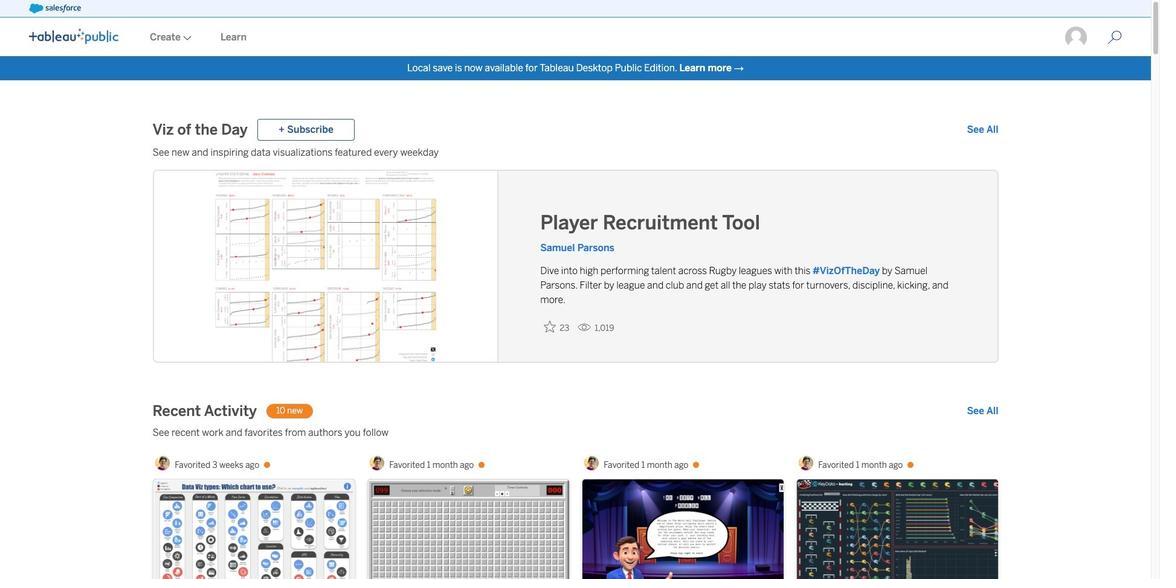 Task type: locate. For each thing, give the bounding box(es) containing it.
2 heather cox image from the left
[[585, 456, 599, 471]]

see new and inspiring data visualizations featured every weekday element
[[153, 146, 999, 160]]

recent activity heading
[[153, 402, 257, 421]]

logo image
[[29, 28, 118, 44]]

add favorite image
[[544, 321, 556, 333]]

0 horizontal spatial heather cox image
[[156, 456, 170, 471]]

3 workbook thumbnail image from the left
[[582, 480, 784, 580]]

2 heather cox image from the left
[[799, 456, 814, 471]]

heather cox image
[[370, 456, 385, 471], [799, 456, 814, 471]]

go to search image
[[1093, 30, 1137, 45]]

heather cox image for 1st workbook thumbnail from left
[[156, 456, 170, 471]]

tableau public viz of the day image
[[154, 170, 499, 363]]

dirk.hardpeck image
[[1064, 25, 1089, 50]]

2 workbook thumbnail image from the left
[[368, 480, 569, 580]]

1 heather cox image from the left
[[370, 456, 385, 471]]

1 horizontal spatial heather cox image
[[585, 456, 599, 471]]

0 horizontal spatial heather cox image
[[370, 456, 385, 471]]

workbook thumbnail image
[[153, 480, 354, 580], [368, 480, 569, 580], [582, 480, 784, 580], [797, 480, 998, 580]]

1 heather cox image from the left
[[156, 456, 170, 471]]

heather cox image
[[156, 456, 170, 471], [585, 456, 599, 471]]

1 workbook thumbnail image from the left
[[153, 480, 354, 580]]

1 horizontal spatial heather cox image
[[799, 456, 814, 471]]



Task type: vqa. For each thing, say whether or not it's contained in the screenshot.
tara.schultz icon
no



Task type: describe. For each thing, give the bounding box(es) containing it.
4 workbook thumbnail image from the left
[[797, 480, 998, 580]]

Add Favorite button
[[540, 317, 573, 337]]

see recent work and favorites from authors you follow element
[[153, 426, 999, 441]]

create image
[[181, 36, 192, 40]]

salesforce logo image
[[29, 4, 81, 13]]

heather cox image for 2nd workbook thumbnail from right
[[585, 456, 599, 471]]

viz of the day heading
[[153, 120, 248, 140]]

see all viz of the day element
[[967, 123, 999, 137]]

see all recent activity element
[[967, 404, 999, 419]]



